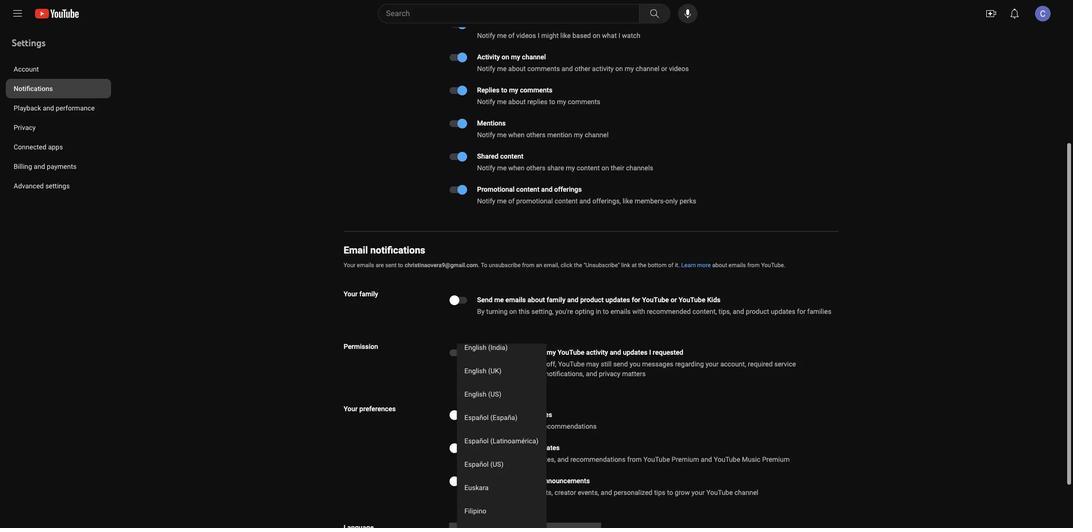 Task type: describe. For each thing, give the bounding box(es) containing it.
english (uk)
[[465, 368, 502, 375]]

español (us)
[[465, 461, 504, 469]]

2 horizontal spatial product
[[746, 308, 770, 316]]

content up promotional
[[517, 186, 540, 194]]

members-
[[635, 197, 666, 205]]

link
[[622, 262, 631, 269]]

and right events, on the right bottom of the page
[[601, 489, 613, 497]]

only
[[666, 197, 678, 205]]

click
[[561, 262, 573, 269]]

turned
[[526, 361, 545, 369]]

(uk)
[[489, 368, 502, 375]]

and right "updates,"
[[558, 456, 569, 464]]

you
[[630, 361, 641, 369]]

billing and payments
[[14, 163, 77, 171]]

notifications
[[371, 245, 426, 256]]

euskara
[[465, 485, 489, 492]]

announcements, inside the creator updates and announcements product announcements, creator events, and personalized tips to grow your youtube channel
[[503, 489, 553, 497]]

of inside promotional content and offerings notify me of promotional content and offerings, like members-only perks
[[509, 197, 515, 205]]

on right activity
[[502, 53, 510, 61]]

replies
[[528, 98, 548, 106]]

your inside send me emails about my youtube activity and updates i requested if this setting is turned off, youtube may still send you messages regarding your account, required service announcements, legal notifications, and privacy matters
[[706, 361, 719, 369]]

videos inside 'activity on my channel notify me about comments and other activity on my channel or videos'
[[670, 65, 689, 73]]

turning
[[487, 308, 508, 316]]

and right playback
[[43, 104, 54, 112]]

activity inside 'activity on my channel notify me about comments and other activity on my channel or videos'
[[593, 65, 614, 73]]

recommended videos notify me of videos i might like based on what i watch
[[478, 20, 641, 39]]

my down the watch
[[625, 65, 634, 73]]

emails left with
[[611, 308, 631, 316]]

your inside the creator updates and announcements product announcements, creator events, and personalized tips to grow your youtube channel
[[692, 489, 705, 497]]

personalized
[[614, 489, 653, 497]]

playback
[[14, 104, 41, 112]]

channels
[[627, 164, 654, 172]]

or inside send me emails about family and product updates for youtube or youtube kids by turning on this setting, you're opting in to emails with recommended content, tips, and product updates for families
[[671, 296, 677, 304]]

send for send me emails about family and product updates for youtube or youtube kids by turning on this setting, you're opting in to emails with recommended content, tips, and product updates for families
[[478, 296, 493, 304]]

send
[[614, 361, 628, 369]]

me inside replies to my comments notify me about replies to my comments
[[497, 98, 507, 106]]

youtube inside the creator updates and announcements product announcements, creator events, and personalized tips to grow your youtube channel
[[707, 489, 733, 497]]

your preferences
[[344, 406, 396, 413]]

and right tips, at the bottom
[[733, 308, 745, 316]]

send me emails about family and product updates for youtube or youtube kids by turning on this setting, you're opting in to emails with recommended content, tips, and product updates for families
[[478, 296, 832, 316]]

about inside 'activity on my channel notify me about comments and other activity on my channel or videos'
[[509, 65, 526, 73]]

emails up turning
[[506, 296, 526, 304]]

list box containing english (india)
[[457, 98, 547, 529]]

on inside send me emails about family and product updates for youtube or youtube kids by turning on this setting, you're opting in to emails with recommended content, tips, and product updates for families
[[510, 308, 517, 316]]

events,
[[578, 489, 600, 497]]

0 horizontal spatial i
[[538, 32, 540, 39]]

and up promotional
[[542, 186, 553, 194]]

(india)
[[489, 344, 508, 352]]

(us) for español (us)
[[491, 461, 504, 469]]

it.
[[675, 262, 680, 269]]

me inside 'activity on my channel notify me about comments and other activity on my channel or videos'
[[497, 65, 507, 73]]

might
[[542, 32, 559, 39]]

my inside send me emails about my youtube activity and updates i requested if this setting is turned off, youtube may still send you messages regarding your account, required service announcements, legal notifications, and privacy matters
[[547, 349, 556, 357]]

you're
[[556, 308, 574, 316]]

payments
[[47, 163, 77, 171]]

product inside general product updates announcements and recommendations
[[503, 411, 526, 419]]

español for español (españa)
[[465, 414, 489, 422]]

promotional
[[517, 197, 553, 205]]

regarding
[[676, 361, 704, 369]]

off,
[[547, 361, 557, 369]]

content,
[[693, 308, 717, 316]]

and inside general product updates announcements and recommendations
[[529, 423, 540, 431]]

offerings
[[555, 186, 582, 194]]

english for english (india)
[[465, 344, 487, 352]]

grow
[[675, 489, 690, 497]]

notify inside promotional content and offerings notify me of promotional content and offerings, like members-only perks
[[478, 197, 496, 205]]

apps
[[48, 143, 63, 151]]

on inside shared content notify me when others share my content on their channels
[[602, 164, 610, 172]]

service
[[775, 361, 797, 369]]

family inside send me emails about family and product updates for youtube or youtube kids by turning on this setting, you're opting in to emails with recommended content, tips, and product updates for families
[[547, 296, 566, 304]]

mention
[[548, 131, 573, 139]]

me inside mentions notify me when others mention my channel
[[497, 131, 507, 139]]

english (us)
[[465, 391, 502, 399]]

still
[[601, 361, 612, 369]]

or inside 'activity on my channel notify me about comments and other activity on my channel or videos'
[[662, 65, 668, 73]]

channel down the might on the right
[[522, 53, 546, 61]]

my right "replies"
[[557, 98, 567, 106]]

announcements
[[478, 423, 527, 431]]

0 horizontal spatial from
[[523, 262, 535, 269]]

español (españa)
[[465, 414, 518, 422]]

notify inside 'activity on my channel notify me about comments and other activity on my channel or videos'
[[478, 65, 496, 73]]

unsubscribe
[[489, 262, 521, 269]]

send for send me emails about my youtube activity and updates i requested if this setting is turned off, youtube may still send you messages regarding your account, required service announcements, legal notifications, and privacy matters
[[478, 349, 493, 357]]

filipino
[[465, 508, 487, 516]]

playback and performance
[[14, 104, 95, 112]]

.
[[478, 262, 480, 269]]

privacy
[[599, 370, 621, 378]]

an
[[536, 262, 543, 269]]

español for español (us)
[[465, 461, 489, 469]]

notify inside the recommended videos notify me of videos i might like based on what i watch
[[478, 32, 496, 39]]

when inside shared content notify me when others share my content on their channels
[[509, 164, 525, 172]]

promotional
[[478, 186, 515, 194]]

channel inside the creator updates and announcements product announcements, creator events, and personalized tips to grow your youtube channel
[[735, 489, 759, 497]]

may
[[587, 361, 600, 369]]

español for español (latinoamérica)
[[465, 438, 489, 446]]

on down what
[[616, 65, 624, 73]]

mentions
[[478, 119, 506, 127]]

emails left are
[[357, 262, 375, 269]]

activity inside send me emails about my youtube activity and updates i requested if this setting is turned off, youtube may still send you messages regarding your account, required service announcements, legal notifications, and privacy matters
[[587, 349, 609, 357]]

youtube premium updates announcements, updates, and recommendations from youtube premium and youtube music premium
[[478, 445, 790, 464]]

settings
[[12, 37, 46, 49]]

others inside shared content notify me when others share my content on their channels
[[527, 164, 546, 172]]

notifications
[[14, 85, 53, 93]]

2 horizontal spatial from
[[748, 262, 760, 269]]

email notifications
[[344, 245, 426, 256]]

me inside the recommended videos notify me of videos i might like based on what i watch
[[497, 32, 507, 39]]

based
[[573, 32, 591, 39]]

group containing english (india)
[[457, 98, 594, 529]]

to
[[481, 262, 488, 269]]

english for english (uk)
[[465, 368, 487, 375]]

my inside mentions notify me when others mention my channel
[[574, 131, 584, 139]]

matters
[[623, 370, 646, 378]]

(latinoamérica)
[[491, 438, 539, 446]]

1 vertical spatial comments
[[520, 86, 553, 94]]

this inside send me emails about my youtube activity and updates i requested if this setting is turned off, youtube may still send you messages regarding your account, required service announcements, legal notifications, and privacy matters
[[483, 361, 495, 369]]

announcements,
[[478, 456, 529, 464]]

1 horizontal spatial premium
[[672, 456, 700, 464]]

me inside promotional content and offerings notify me of promotional content and offerings, like members-only perks
[[497, 197, 507, 205]]

updates left the families
[[771, 308, 796, 316]]

content down offerings
[[555, 197, 578, 205]]

permission
[[344, 343, 378, 351]]

notify inside replies to my comments notify me about replies to my comments
[[478, 98, 496, 106]]

general product updates announcements and recommendations
[[478, 411, 597, 431]]

is
[[519, 361, 524, 369]]

other
[[575, 65, 591, 73]]

notify inside mentions notify me when others mention my channel
[[478, 131, 496, 139]]

your for your preferences
[[344, 406, 358, 413]]

1 horizontal spatial product
[[581, 296, 604, 304]]

español (latinoamérica)
[[465, 438, 539, 446]]

and up send
[[610, 349, 622, 357]]

and down offerings
[[580, 197, 591, 205]]

to right replies in the left of the page
[[502, 86, 508, 94]]

to inside the creator updates and announcements product announcements, creator events, and personalized tips to grow your youtube channel
[[668, 489, 674, 497]]

recommended videos image
[[450, 21, 467, 28]]

about inside replies to my comments notify me about replies to my comments
[[509, 98, 526, 106]]

english (india)
[[465, 344, 508, 352]]

notifications,
[[546, 370, 585, 378]]

updates inside youtube premium updates announcements, updates, and recommendations from youtube premium and youtube music premium
[[536, 445, 560, 452]]

emails right "more"
[[729, 262, 746, 269]]

product
[[478, 489, 501, 497]]



Task type: locate. For each thing, give the bounding box(es) containing it.
content right shared
[[501, 153, 524, 160]]

your right grow
[[692, 489, 705, 497]]

updates up "updates,"
[[536, 445, 560, 452]]

1 notify from the top
[[478, 32, 496, 39]]

0 vertical spatial your
[[706, 361, 719, 369]]

4 notify from the top
[[478, 131, 496, 139]]

others left mention
[[527, 131, 546, 139]]

2 send from the top
[[478, 349, 493, 357]]

send up by
[[478, 296, 493, 304]]

about up replies to my comments notify me about replies to my comments
[[509, 65, 526, 73]]

me up the setting in the left bottom of the page
[[495, 349, 504, 357]]

about left "replies"
[[509, 98, 526, 106]]

by
[[478, 308, 485, 316]]

of left it.
[[669, 262, 674, 269]]

1 horizontal spatial family
[[547, 296, 566, 304]]

3 english from the top
[[465, 391, 487, 399]]

if
[[478, 361, 482, 369]]

emails
[[357, 262, 375, 269], [729, 262, 746, 269], [506, 296, 526, 304], [611, 308, 631, 316], [506, 349, 526, 357]]

my right share
[[566, 164, 575, 172]]

0 horizontal spatial product
[[503, 411, 526, 419]]

playback and performance link
[[6, 98, 111, 118], [6, 98, 111, 118]]

group
[[457, 98, 594, 529]]

2 notify from the top
[[478, 65, 496, 73]]

are
[[376, 262, 384, 269]]

connected apps
[[14, 143, 63, 151]]

updates,
[[530, 456, 556, 464]]

like inside promotional content and offerings notify me of promotional content and offerings, like members-only perks
[[623, 197, 633, 205]]

i up the messages
[[650, 349, 652, 357]]

notify down mentions
[[478, 131, 496, 139]]

notifications link
[[6, 79, 111, 98], [6, 79, 111, 98]]

0 vertical spatial (us)
[[489, 391, 502, 399]]

list box
[[457, 98, 547, 529]]

0 vertical spatial send
[[478, 296, 493, 304]]

0 vertical spatial like
[[561, 32, 571, 39]]

and left other
[[562, 65, 573, 73]]

english for english (us)
[[465, 391, 487, 399]]

preferences
[[360, 406, 396, 413]]

on inside the recommended videos notify me of videos i might like based on what i watch
[[593, 32, 601, 39]]

like inside the recommended videos notify me of videos i might like based on what i watch
[[561, 32, 571, 39]]

advanced settings
[[14, 182, 70, 190]]

announcements,
[[478, 370, 528, 378], [503, 489, 553, 497]]

3 notify from the top
[[478, 98, 496, 106]]

on
[[593, 32, 601, 39], [502, 53, 510, 61], [616, 65, 624, 73], [602, 164, 610, 172], [510, 308, 517, 316]]

updates inside the creator updates and announcements product announcements, creator events, and personalized tips to grow your youtube channel
[[502, 478, 526, 486]]

about inside send me emails about my youtube activity and updates i requested if this setting is turned off, youtube may still send you messages regarding your account, required service announcements, legal notifications, and privacy matters
[[528, 349, 545, 357]]

requested
[[653, 349, 684, 357]]

recommended
[[478, 20, 524, 28]]

1 vertical spatial product
[[746, 308, 770, 316]]

0 vertical spatial your
[[344, 262, 356, 269]]

1 vertical spatial (us)
[[491, 461, 504, 469]]

learn
[[682, 262, 696, 269]]

me down recommended
[[497, 32, 507, 39]]

product up the announcements
[[503, 411, 526, 419]]

and up the you're
[[568, 296, 579, 304]]

about inside send me emails about family and product updates for youtube or youtube kids by turning on this setting, you're opting in to emails with recommended content, tips, and product updates for families
[[528, 296, 545, 304]]

1 horizontal spatial i
[[619, 32, 621, 39]]

2 vertical spatial english
[[465, 391, 487, 399]]

this right if
[[483, 361, 495, 369]]

promotional content and offerings notify me of promotional content and offerings, like members-only perks
[[478, 186, 697, 205]]

2 others from the top
[[527, 164, 546, 172]]

on right turning
[[510, 308, 517, 316]]

1 horizontal spatial for
[[798, 308, 806, 316]]

send inside send me emails about my youtube activity and updates i requested if this setting is turned off, youtube may still send you messages regarding your account, required service announcements, legal notifications, and privacy matters
[[478, 349, 493, 357]]

for up with
[[632, 296, 641, 304]]

my right mention
[[574, 131, 584, 139]]

(españa)
[[491, 414, 518, 422]]

i inside send me emails about my youtube activity and updates i requested if this setting is turned off, youtube may still send you messages regarding your account, required service announcements, legal notifications, and privacy matters
[[650, 349, 652, 357]]

2 horizontal spatial i
[[650, 349, 652, 357]]

your family
[[344, 291, 379, 298]]

activity on my channel notify me about comments and other activity on my channel or videos
[[478, 53, 689, 73]]

product up in
[[581, 296, 604, 304]]

billing and payments link
[[6, 157, 111, 176], [6, 157, 111, 176]]

2 english from the top
[[465, 368, 487, 375]]

about right "more"
[[713, 262, 728, 269]]

the right at
[[639, 262, 647, 269]]

0 vertical spatial videos
[[525, 20, 545, 28]]

None search field
[[361, 4, 673, 23]]

1 horizontal spatial from
[[628, 456, 642, 464]]

1 vertical spatial your
[[692, 489, 705, 497]]

(us) up creator
[[491, 461, 504, 469]]

when inside mentions notify me when others mention my channel
[[509, 131, 525, 139]]

español up creator
[[465, 461, 489, 469]]

this left "setting,"
[[519, 308, 530, 316]]

family
[[360, 291, 379, 298], [547, 296, 566, 304]]

announcements
[[541, 478, 590, 486]]

music
[[743, 456, 761, 464]]

learn more link
[[682, 261, 711, 270]]

2 horizontal spatial premium
[[763, 456, 790, 464]]

1 vertical spatial or
[[671, 296, 677, 304]]

youtube.
[[762, 262, 786, 269]]

about up "setting,"
[[528, 296, 545, 304]]

mentions notify me when others mention my channel
[[478, 119, 609, 139]]

my up off,
[[547, 349, 556, 357]]

0 vertical spatial of
[[509, 32, 515, 39]]

0 vertical spatial english
[[465, 344, 487, 352]]

email
[[344, 245, 368, 256]]

notify inside shared content notify me when others share my content on their channels
[[478, 164, 496, 172]]

recommendations up the creator updates and announcements product announcements, creator events, and personalized tips to grow your youtube channel
[[571, 456, 626, 464]]

recommendations inside general product updates announcements and recommendations
[[542, 423, 597, 431]]

send inside send me emails about family and product updates for youtube or youtube kids by turning on this setting, you're opting in to emails with recommended content, tips, and product updates for families
[[478, 296, 493, 304]]

2 vertical spatial español
[[465, 461, 489, 469]]

recommendations up "updates,"
[[542, 423, 597, 431]]

others inside mentions notify me when others mention my channel
[[527, 131, 546, 139]]

for left the families
[[798, 308, 806, 316]]

general
[[478, 411, 501, 419]]

0 vertical spatial or
[[662, 65, 668, 73]]

2 vertical spatial product
[[503, 411, 526, 419]]

to right "replies"
[[550, 98, 556, 106]]

0 vertical spatial comments
[[528, 65, 560, 73]]

the right click on the right
[[574, 262, 583, 269]]

i right what
[[619, 32, 621, 39]]

me down replies in the left of the page
[[497, 98, 507, 106]]

1 vertical spatial your
[[344, 291, 358, 298]]

me
[[497, 32, 507, 39], [497, 65, 507, 73], [497, 98, 507, 106], [497, 131, 507, 139], [497, 164, 507, 172], [497, 197, 507, 205], [495, 296, 504, 304], [495, 349, 504, 357]]

1 vertical spatial this
[[483, 361, 495, 369]]

3 your from the top
[[344, 406, 358, 413]]

and left music
[[701, 456, 713, 464]]

emails up is
[[506, 349, 526, 357]]

1 the from the left
[[574, 262, 583, 269]]

tips
[[655, 489, 666, 497]]

the
[[574, 262, 583, 269], [639, 262, 647, 269]]

1 horizontal spatial like
[[623, 197, 633, 205]]

billing
[[14, 163, 32, 171]]

1 english from the top
[[465, 344, 487, 352]]

in
[[596, 308, 602, 316]]

and right billing
[[34, 163, 45, 171]]

1 others from the top
[[527, 131, 546, 139]]

0 vertical spatial others
[[527, 131, 546, 139]]

my inside shared content notify me when others share my content on their channels
[[566, 164, 575, 172]]

your emails are sent to christinaovera9@gmail.com . to unsubscribe from an email, click the "unsubscribe" link at the bottom of it. learn more about emails from youtube.
[[344, 262, 786, 269]]

0 horizontal spatial family
[[360, 291, 379, 298]]

shared content notify me when others share my content on their channels
[[478, 153, 654, 172]]

1 español from the top
[[465, 414, 489, 422]]

emails inside send me emails about my youtube activity and updates i requested if this setting is turned off, youtube may still send you messages regarding your account, required service announcements, legal notifications, and privacy matters
[[506, 349, 526, 357]]

or
[[662, 65, 668, 73], [671, 296, 677, 304]]

5 notify from the top
[[478, 164, 496, 172]]

of down recommended
[[509, 32, 515, 39]]

about
[[509, 65, 526, 73], [509, 98, 526, 106], [713, 262, 728, 269], [528, 296, 545, 304], [528, 349, 545, 357]]

español up the español (us)
[[465, 438, 489, 446]]

updates right the (españa)
[[528, 411, 553, 419]]

2 español from the top
[[465, 438, 489, 446]]

privacy
[[14, 124, 36, 132]]

from inside youtube premium updates announcements, updates, and recommendations from youtube premium and youtube music premium
[[628, 456, 642, 464]]

recommendations inside youtube premium updates announcements, updates, and recommendations from youtube premium and youtube music premium
[[571, 456, 626, 464]]

(us)
[[489, 391, 502, 399], [491, 461, 504, 469]]

messages
[[643, 361, 674, 369]]

premium up announcements,
[[506, 445, 534, 452]]

others left share
[[527, 164, 546, 172]]

email,
[[544, 262, 560, 269]]

me down shared
[[497, 164, 507, 172]]

bottom
[[648, 262, 667, 269]]

me inside send me emails about my youtube activity and updates i requested if this setting is turned off, youtube may still send you messages regarding your account, required service announcements, legal notifications, and privacy matters
[[495, 349, 504, 357]]

0 horizontal spatial like
[[561, 32, 571, 39]]

me up turning
[[495, 296, 504, 304]]

like right offerings,
[[623, 197, 633, 205]]

"unsubscribe"
[[584, 262, 620, 269]]

like right the might on the right
[[561, 32, 571, 39]]

creator
[[478, 478, 500, 486]]

account
[[14, 65, 39, 73]]

youtube
[[643, 296, 669, 304], [679, 296, 706, 304], [558, 349, 585, 357], [559, 361, 585, 369], [478, 445, 504, 452], [644, 456, 670, 464], [714, 456, 741, 464], [707, 489, 733, 497]]

this inside send me emails about family and product updates for youtube or youtube kids by turning on this setting, you're opting in to emails with recommended content, tips, and product updates for families
[[519, 308, 530, 316]]

i left the might on the right
[[538, 32, 540, 39]]

notify down shared
[[478, 164, 496, 172]]

announcements, down the setting in the left bottom of the page
[[478, 370, 528, 378]]

avatar image image
[[1036, 6, 1052, 21]]

2 your from the top
[[344, 291, 358, 298]]

activity
[[478, 53, 500, 61]]

about up turned
[[528, 349, 545, 357]]

option
[[457, 524, 498, 529]]

0 horizontal spatial the
[[574, 262, 583, 269]]

notify
[[478, 32, 496, 39], [478, 65, 496, 73], [478, 98, 496, 106], [478, 131, 496, 139], [478, 164, 496, 172], [478, 197, 496, 205]]

2 when from the top
[[509, 164, 525, 172]]

(us) for english (us)
[[489, 391, 502, 399]]

0 horizontal spatial your
[[692, 489, 705, 497]]

and
[[562, 65, 573, 73], [43, 104, 54, 112], [34, 163, 45, 171], [542, 186, 553, 194], [580, 197, 591, 205], [568, 296, 579, 304], [733, 308, 745, 316], [610, 349, 622, 357], [586, 370, 598, 378], [529, 423, 540, 431], [558, 456, 569, 464], [701, 456, 713, 464], [528, 478, 539, 486], [601, 489, 613, 497]]

premium
[[506, 445, 534, 452], [672, 456, 700, 464], [763, 456, 790, 464]]

announcements, down "updates,"
[[503, 489, 553, 497]]

performance
[[56, 104, 95, 112]]

0 vertical spatial this
[[519, 308, 530, 316]]

offerings,
[[593, 197, 621, 205]]

christinaovera9@gmail.com
[[405, 262, 478, 269]]

notify down replies in the left of the page
[[478, 98, 496, 106]]

send up if
[[478, 349, 493, 357]]

channel right mention
[[585, 131, 609, 139]]

0 vertical spatial for
[[632, 296, 641, 304]]

comments down other
[[568, 98, 601, 106]]

your for your emails are sent to christinaovera9@gmail.com . to unsubscribe from an email, click the "unsubscribe" link at the bottom of it. learn more about emails from youtube.
[[344, 262, 356, 269]]

and inside 'activity on my channel notify me about comments and other activity on my channel or videos'
[[562, 65, 573, 73]]

advanced
[[14, 182, 44, 190]]

premium right music
[[763, 456, 790, 464]]

1 vertical spatial español
[[465, 438, 489, 446]]

2 vertical spatial videos
[[670, 65, 689, 73]]

their
[[611, 164, 625, 172]]

watch
[[623, 32, 641, 39]]

creator updates and announcements product announcements, creator events, and personalized tips to grow your youtube channel
[[478, 478, 759, 497]]

activity right other
[[593, 65, 614, 73]]

1 vertical spatial send
[[478, 349, 493, 357]]

0 vertical spatial when
[[509, 131, 525, 139]]

español down the english (us) on the left
[[465, 414, 489, 422]]

comments inside 'activity on my channel notify me about comments and other activity on my channel or videos'
[[528, 65, 560, 73]]

1 send from the top
[[478, 296, 493, 304]]

announcements, inside send me emails about my youtube activity and updates i requested if this setting is turned off, youtube may still send you messages regarding your account, required service announcements, legal notifications, and privacy matters
[[478, 370, 528, 378]]

1 vertical spatial when
[[509, 164, 525, 172]]

1 when from the top
[[509, 131, 525, 139]]

content up promotional content and offerings notify me of promotional content and offerings, like members-only perks
[[577, 164, 600, 172]]

from up the creator updates and announcements product announcements, creator events, and personalized tips to grow your youtube channel
[[628, 456, 642, 464]]

english up if
[[465, 344, 487, 352]]

updates inside general product updates announcements and recommendations
[[528, 411, 553, 419]]

1 vertical spatial english
[[465, 368, 487, 375]]

(us) up 'general'
[[489, 391, 502, 399]]

when up 'promotional'
[[509, 164, 525, 172]]

Search text field
[[386, 7, 637, 20]]

send me emails about my youtube activity and updates i requested image
[[450, 350, 467, 357]]

2 vertical spatial of
[[669, 262, 674, 269]]

when
[[509, 131, 525, 139], [509, 164, 525, 172]]

channel down the watch
[[636, 65, 660, 73]]

channel inside mentions notify me when others mention my channel
[[585, 131, 609, 139]]

my right activity
[[511, 53, 521, 61]]

3 español from the top
[[465, 461, 489, 469]]

updates inside send me emails about my youtube activity and updates i requested if this setting is turned off, youtube may still send you messages regarding your account, required service announcements, legal notifications, and privacy matters
[[623, 349, 648, 357]]

settings
[[45, 182, 70, 190]]

updates down link
[[606, 296, 631, 304]]

1 vertical spatial others
[[527, 164, 546, 172]]

videos
[[525, 20, 545, 28], [517, 32, 537, 39], [670, 65, 689, 73]]

0 vertical spatial announcements,
[[478, 370, 528, 378]]

from left youtube.
[[748, 262, 760, 269]]

6 notify from the top
[[478, 197, 496, 205]]

0 vertical spatial activity
[[593, 65, 614, 73]]

0 vertical spatial español
[[465, 414, 489, 422]]

1 vertical spatial like
[[623, 197, 633, 205]]

account,
[[721, 361, 747, 369]]

1 vertical spatial recommendations
[[571, 456, 626, 464]]

send
[[478, 296, 493, 304], [478, 349, 493, 357]]

0 vertical spatial product
[[581, 296, 604, 304]]

shared
[[478, 153, 499, 160]]

your
[[344, 262, 356, 269], [344, 291, 358, 298], [344, 406, 358, 413]]

me inside shared content notify me when others share my content on their channels
[[497, 164, 507, 172]]

1 vertical spatial for
[[798, 308, 806, 316]]

this
[[519, 308, 530, 316], [483, 361, 495, 369]]

and down "updates,"
[[528, 478, 539, 486]]

1 your from the top
[[344, 262, 356, 269]]

like
[[561, 32, 571, 39], [623, 197, 633, 205]]

1 horizontal spatial or
[[671, 296, 677, 304]]

0 horizontal spatial this
[[483, 361, 495, 369]]

1 vertical spatial announcements,
[[503, 489, 553, 497]]

updates down announcements,
[[502, 478, 526, 486]]

0 vertical spatial recommendations
[[542, 423, 597, 431]]

me inside send me emails about family and product updates for youtube or youtube kids by turning on this setting, you're opting in to emails with recommended content, tips, and product updates for families
[[495, 296, 504, 304]]

sent
[[386, 262, 397, 269]]

me down mentions
[[497, 131, 507, 139]]

comments up "replies"
[[520, 86, 553, 94]]

channel
[[522, 53, 546, 61], [636, 65, 660, 73], [585, 131, 609, 139], [735, 489, 759, 497]]

and down may
[[586, 370, 598, 378]]

families
[[808, 308, 832, 316]]

1 horizontal spatial your
[[706, 361, 719, 369]]

activity up may
[[587, 349, 609, 357]]

replies to my comments notify me about replies to my comments
[[478, 86, 601, 106]]

on left what
[[593, 32, 601, 39]]

2 the from the left
[[639, 262, 647, 269]]

1 vertical spatial videos
[[517, 32, 537, 39]]

share
[[548, 164, 565, 172]]

more
[[698, 262, 711, 269]]

others
[[527, 131, 546, 139], [527, 164, 546, 172]]

your for your family
[[344, 291, 358, 298]]

and up "(latinoamérica)"
[[529, 423, 540, 431]]

2 vertical spatial your
[[344, 406, 358, 413]]

your
[[706, 361, 719, 369], [692, 489, 705, 497]]

to right sent
[[398, 262, 404, 269]]

to inside send me emails about family and product updates for youtube or youtube kids by turning on this setting, you're opting in to emails with recommended content, tips, and product updates for families
[[603, 308, 609, 316]]

0 horizontal spatial or
[[662, 65, 668, 73]]

1 horizontal spatial this
[[519, 308, 530, 316]]

1 horizontal spatial the
[[639, 262, 647, 269]]

my right replies in the left of the page
[[509, 86, 519, 94]]

2 vertical spatial comments
[[568, 98, 601, 106]]

advanced settings link
[[6, 176, 111, 196], [6, 176, 111, 196]]

to
[[502, 86, 508, 94], [550, 98, 556, 106], [398, 262, 404, 269], [603, 308, 609, 316], [668, 489, 674, 497]]

of inside the recommended videos notify me of videos i might like based on what i watch
[[509, 32, 515, 39]]

setting,
[[532, 308, 554, 316]]

0 horizontal spatial for
[[632, 296, 641, 304]]

notify down recommended
[[478, 32, 496, 39]]

notify down activity
[[478, 65, 496, 73]]

on left their
[[602, 164, 610, 172]]

at
[[632, 262, 637, 269]]

comments up replies to my comments notify me about replies to my comments
[[528, 65, 560, 73]]

me down 'promotional'
[[497, 197, 507, 205]]

1 vertical spatial activity
[[587, 349, 609, 357]]

1 vertical spatial of
[[509, 197, 515, 205]]

0 horizontal spatial premium
[[506, 445, 534, 452]]



Task type: vqa. For each thing, say whether or not it's contained in the screenshot.
Explore to the bottom
no



